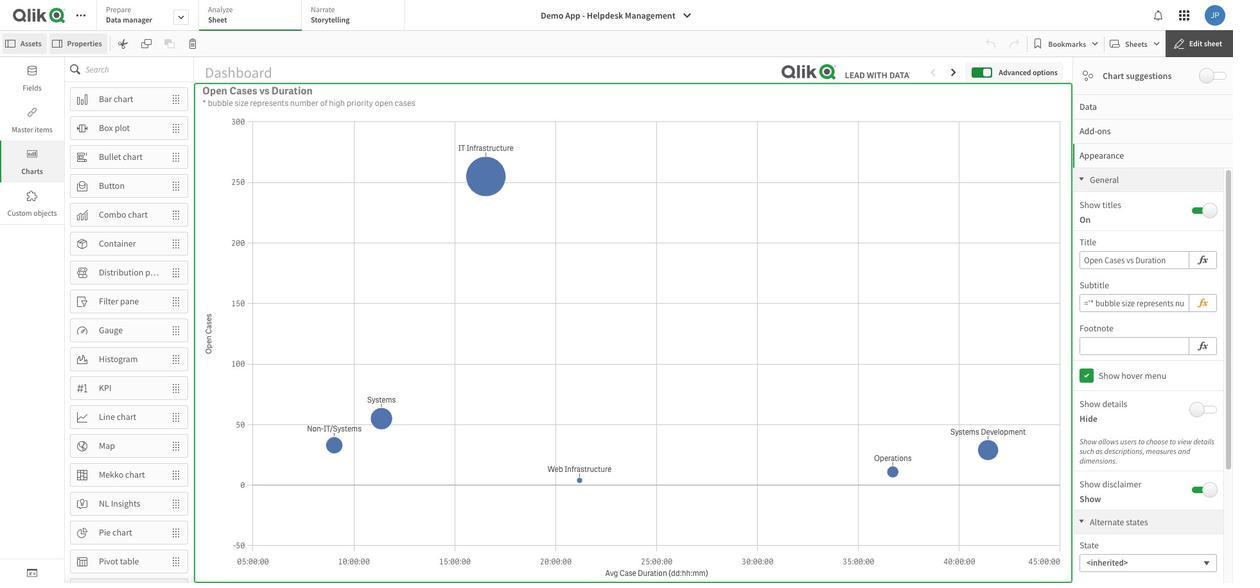 Task type: vqa. For each thing, say whether or not it's contained in the screenshot.
middle Reload
no



Task type: locate. For each thing, give the bounding box(es) containing it.
plot right box
[[115, 122, 130, 134]]

show down dimensions.
[[1080, 478, 1101, 490]]

priority inside medium priority cases 142
[[610, 85, 675, 111]]

0 horizontal spatial details
[[1102, 398, 1127, 410]]

storytelling
[[311, 15, 350, 24]]

1 horizontal spatial details
[[1193, 437, 1215, 446]]

appearance tab
[[1073, 143, 1233, 168]]

move image for pivot table
[[164, 551, 188, 573]]

open & resolved cases over time
[[200, 393, 358, 406]]

variables image
[[27, 568, 37, 578]]

1 open expression editor image from the top
[[1197, 252, 1209, 268]]

2 move image from the top
[[164, 175, 188, 197]]

high
[[329, 98, 345, 109]]

narrate
[[311, 4, 335, 14]]

insights
[[111, 498, 140, 509]]

triangle bottom image for alternate states
[[1073, 518, 1090, 525]]

app
[[565, 10, 580, 21]]

open left the size
[[202, 84, 227, 98]]

show for show allows users to choose to view details such as descriptions, measures and dimensions.
[[1080, 437, 1097, 446]]

4 move image from the top
[[164, 377, 188, 399]]

gauge
[[99, 324, 123, 336]]

of
[[320, 98, 327, 109]]

sheets
[[1125, 39, 1148, 48]]

2 move image from the top
[[164, 146, 188, 168]]

chart for bar chart
[[114, 93, 133, 105]]

priority for 142
[[610, 85, 675, 111]]

show left allows
[[1080, 437, 1097, 446]]

filter
[[99, 295, 118, 307]]

11 move image from the top
[[164, 580, 188, 583]]

show inside show details hide
[[1080, 398, 1101, 410]]

plot right distribution
[[145, 267, 160, 278]]

triangle bottom image
[[1073, 176, 1090, 182], [1073, 518, 1090, 525]]

to right users
[[1138, 437, 1145, 446]]

1 horizontal spatial plot
[[145, 267, 160, 278]]

3 move image from the top
[[164, 320, 188, 341]]

triangle bottom image down appearance
[[1073, 176, 1090, 182]]

open expression editor image
[[1197, 252, 1209, 268], [1197, 295, 1209, 311]]

show left hover
[[1099, 370, 1120, 381]]

move image for distribution plot
[[164, 262, 188, 284]]

puzzle image
[[27, 191, 37, 201]]

show for show hover menu
[[1099, 370, 1120, 381]]

8 move image from the top
[[164, 435, 188, 457]]

over
[[311, 393, 333, 406]]

plot
[[115, 122, 130, 134], [145, 267, 160, 278]]

to left view
[[1170, 437, 1176, 446]]

chart right mekko at left
[[125, 469, 145, 480]]

details right view
[[1193, 437, 1215, 446]]

1 move image from the top
[[164, 88, 188, 110]]

0 vertical spatial triangle bottom image
[[1073, 176, 1090, 182]]

2 open expression editor image from the top
[[1197, 295, 1209, 311]]

data inside tab
[[1080, 101, 1097, 112]]

0 horizontal spatial plot
[[115, 122, 130, 134]]

0 horizontal spatial to
[[1138, 437, 1145, 446]]

time
[[335, 393, 358, 406]]

0 vertical spatial plot
[[115, 122, 130, 134]]

show inside show titles on
[[1080, 199, 1101, 211]]

2 triangle bottom image from the top
[[1073, 518, 1090, 525]]

as
[[1096, 446, 1103, 456]]

203
[[889, 111, 959, 163]]

properties
[[67, 39, 102, 48]]

6 move image from the top
[[164, 464, 188, 486]]

bubble
[[208, 98, 233, 109]]

triangle bottom image up state on the right bottom
[[1073, 518, 1090, 525]]

10 move image from the top
[[164, 551, 188, 573]]

manager
[[123, 15, 152, 24]]

dimensions.
[[1080, 456, 1117, 466]]

hover
[[1122, 370, 1143, 381]]

priority inside the low priority cases 203
[[884, 85, 949, 111]]

1 horizontal spatial to
[[1170, 437, 1176, 446]]

application containing 72
[[0, 0, 1233, 583]]

high priority cases 72
[[258, 85, 427, 163]]

7 move image from the top
[[164, 493, 188, 515]]

open for open cases vs duration * bubble size represents number of high priority open cases
[[202, 84, 227, 98]]

1 horizontal spatial data
[[1080, 101, 1097, 112]]

states
[[1126, 516, 1148, 528]]

edit sheet
[[1189, 39, 1222, 48]]

open for open & resolved cases over time
[[200, 393, 225, 406]]

show for show details hide
[[1080, 398, 1101, 410]]

cases inside open cases vs duration * bubble size represents number of high priority open cases
[[229, 84, 257, 98]]

1 triangle bottom image from the top
[[1073, 176, 1090, 182]]

subtitle
[[1080, 279, 1109, 291]]

move image for bullet chart
[[164, 146, 188, 168]]

measures
[[1146, 446, 1177, 456]]

details down hover
[[1102, 398, 1127, 410]]

line chart
[[99, 411, 136, 423]]

open inside open cases vs duration * bubble size represents number of high priority open cases
[[202, 84, 227, 98]]

show titles on
[[1080, 199, 1121, 225]]

None text field
[[1080, 337, 1189, 355]]

show up hide
[[1080, 398, 1101, 410]]

chart
[[1103, 70, 1124, 82]]

vs
[[259, 84, 269, 98]]

1 vertical spatial data
[[1080, 101, 1097, 112]]

1 vertical spatial plot
[[145, 267, 160, 278]]

descriptions,
[[1104, 446, 1145, 456]]

open
[[375, 98, 393, 109]]

9 move image from the top
[[164, 522, 188, 544]]

object image
[[27, 149, 37, 159]]

analyze sheet
[[208, 4, 233, 24]]

disclaimer
[[1102, 478, 1142, 490]]

pie
[[99, 527, 111, 538]]

chart right bullet
[[123, 151, 143, 163]]

fields
[[23, 83, 42, 92]]

charts button
[[0, 141, 64, 182]]

2 vertical spatial open
[[200, 393, 225, 406]]

table
[[120, 556, 139, 567]]

tab list
[[96, 0, 409, 32]]

0 vertical spatial data
[[106, 15, 121, 24]]

add-ons
[[1080, 125, 1111, 137]]

move image
[[164, 88, 188, 110], [164, 146, 188, 168], [164, 320, 188, 341], [164, 377, 188, 399], [164, 406, 188, 428], [164, 464, 188, 486], [164, 493, 188, 515]]

fields button
[[0, 57, 64, 99]]

move image for container
[[164, 233, 188, 255]]

move image
[[164, 117, 188, 139], [164, 175, 188, 197], [164, 204, 188, 226], [164, 233, 188, 255], [164, 262, 188, 284], [164, 291, 188, 312], [164, 348, 188, 370], [164, 435, 188, 457], [164, 522, 188, 544], [164, 551, 188, 573], [164, 580, 188, 583]]

1 vertical spatial triangle bottom image
[[1073, 518, 1090, 525]]

1 vertical spatial open
[[564, 165, 589, 178]]

open expression editor image
[[1197, 338, 1209, 354]]

1 to from the left
[[1138, 437, 1145, 446]]

advanced
[[999, 67, 1031, 77]]

1 vertical spatial open expression editor image
[[1197, 295, 1209, 311]]

chart right line
[[117, 411, 136, 423]]

0 vertical spatial open expression editor image
[[1197, 252, 1209, 268]]

chart right bar
[[114, 93, 133, 105]]

None text field
[[1080, 251, 1189, 269], [1080, 294, 1189, 312], [1080, 251, 1189, 269], [1080, 294, 1189, 312]]

move image for map
[[164, 435, 188, 457]]

7 move image from the top
[[164, 348, 188, 370]]

cases inside medium priority cases 142
[[679, 85, 733, 111]]

data down prepare
[[106, 15, 121, 24]]

6 move image from the top
[[164, 291, 188, 312]]

cut image
[[118, 39, 128, 49]]

analyze
[[208, 4, 233, 14]]

show up on
[[1080, 199, 1101, 211]]

chart right combo
[[128, 209, 148, 220]]

management
[[625, 10, 675, 21]]

show up alternate in the bottom right of the page
[[1080, 493, 1101, 505]]

4 move image from the top
[[164, 233, 188, 255]]

number
[[290, 98, 318, 109]]

on
[[1080, 214, 1091, 225]]

objects
[[34, 208, 57, 218]]

delete image
[[187, 39, 198, 49]]

demo app - helpdesk management
[[541, 10, 675, 21]]

application
[[0, 0, 1233, 583]]

sheets button
[[1107, 33, 1163, 54]]

appearance
[[1080, 150, 1124, 161]]

move image for gauge
[[164, 320, 188, 341]]

show
[[1080, 199, 1101, 211], [1099, 370, 1120, 381], [1080, 398, 1101, 410], [1080, 437, 1097, 446], [1080, 478, 1101, 490], [1080, 493, 1101, 505]]

edit sheet button
[[1166, 30, 1233, 57]]

5 move image from the top
[[164, 262, 188, 284]]

3 move image from the top
[[164, 204, 188, 226]]

pivot
[[99, 556, 118, 567]]

cases inside the high priority cases 72
[[374, 85, 427, 111]]

open left by on the top right of page
[[564, 165, 589, 178]]

show inside show allows users to choose to view details such as descriptions, measures and dimensions.
[[1080, 437, 1097, 446]]

copy image
[[141, 39, 151, 49]]

add-
[[1080, 125, 1097, 137]]

move image for bar chart
[[164, 88, 188, 110]]

0 vertical spatial details
[[1102, 398, 1127, 410]]

custom
[[7, 208, 32, 218]]

triangle bottom image for general
[[1073, 176, 1090, 182]]

priority inside the high priority cases 72
[[304, 85, 370, 111]]

5 move image from the top
[[164, 406, 188, 428]]

assets button
[[3, 33, 47, 54]]

0 horizontal spatial data
[[106, 15, 121, 24]]

title
[[1080, 236, 1096, 248]]

and
[[1178, 446, 1190, 456]]

move image for pie chart
[[164, 522, 188, 544]]

open expression editor image for subtitle
[[1197, 295, 1209, 311]]

1 move image from the top
[[164, 117, 188, 139]]

ons
[[1097, 125, 1111, 137]]

1 vertical spatial details
[[1193, 437, 1215, 446]]

chart right pie
[[112, 527, 132, 538]]

plot for box plot
[[115, 122, 130, 134]]

general
[[1090, 174, 1119, 186]]

to
[[1138, 437, 1145, 446], [1170, 437, 1176, 446]]

*
[[202, 98, 206, 109]]

custom objects
[[7, 208, 57, 218]]

mekko chart
[[99, 469, 145, 480]]

open
[[202, 84, 227, 98], [564, 165, 589, 178], [200, 393, 225, 406]]

tab list containing prepare
[[96, 0, 409, 32]]

&
[[227, 393, 235, 406]]

by
[[621, 165, 632, 178]]

helpdesk
[[587, 10, 623, 21]]

open left &
[[200, 393, 225, 406]]

0 vertical spatial open
[[202, 84, 227, 98]]

data up add-
[[1080, 101, 1097, 112]]

cases inside the low priority cases 203
[[953, 85, 1007, 111]]

filter pane
[[99, 295, 139, 307]]



Task type: describe. For each thing, give the bounding box(es) containing it.
chart suggestions
[[1103, 70, 1172, 82]]

mekko
[[99, 469, 124, 480]]

sheet
[[1204, 39, 1222, 48]]

hide
[[1080, 413, 1098, 425]]

bar chart
[[99, 93, 133, 105]]

move image for filter pane
[[164, 291, 188, 312]]

high
[[258, 85, 300, 111]]

show disclaimer show
[[1080, 478, 1142, 505]]

chart for bullet chart
[[123, 151, 143, 163]]

master items
[[12, 125, 53, 134]]

tab list inside application
[[96, 0, 409, 32]]

james peterson image
[[1205, 5, 1225, 26]]

bullet chart
[[99, 151, 143, 163]]

data tab
[[1073, 94, 1233, 119]]

custom objects button
[[0, 182, 64, 224]]

map
[[99, 440, 115, 452]]

combo
[[99, 209, 126, 220]]

alternate
[[1090, 516, 1124, 528]]

72
[[319, 111, 366, 163]]

nl
[[99, 498, 109, 509]]

medium
[[534, 85, 606, 111]]

edit
[[1189, 39, 1203, 48]]

move image for combo chart
[[164, 204, 188, 226]]

2 to from the left
[[1170, 437, 1176, 446]]

histogram
[[99, 353, 138, 365]]

demo app - helpdesk management button
[[533, 5, 700, 26]]

low priority cases 203
[[841, 85, 1007, 163]]

container
[[99, 238, 136, 249]]

footnote
[[1080, 322, 1114, 334]]

chart for line chart
[[117, 411, 136, 423]]

box
[[99, 122, 113, 134]]

142
[[598, 111, 668, 163]]

bullet
[[99, 151, 121, 163]]

box plot
[[99, 122, 130, 134]]

chart for pie chart
[[112, 527, 132, 538]]

charts
[[21, 166, 43, 176]]

scatter chart image
[[1083, 71, 1093, 81]]

duration
[[271, 84, 313, 98]]

distribution plot
[[99, 267, 160, 278]]

cases
[[395, 98, 415, 109]]

master
[[12, 125, 33, 134]]

data inside prepare data manager
[[106, 15, 121, 24]]

move image for histogram
[[164, 348, 188, 370]]

chart for mekko chart
[[125, 469, 145, 480]]

pie chart
[[99, 527, 132, 538]]

sheet
[[208, 15, 227, 24]]

narrate storytelling
[[311, 4, 350, 24]]

add-ons tab
[[1073, 119, 1233, 143]]

move image for nl insights
[[164, 493, 188, 515]]

kpi
[[99, 382, 112, 394]]

button
[[99, 180, 125, 191]]

plot for distribution plot
[[145, 267, 160, 278]]

represents
[[250, 98, 289, 109]]

open expression editor image for title
[[1197, 252, 1209, 268]]

bookmarks button
[[1030, 33, 1102, 54]]

next sheet: performance image
[[949, 67, 959, 78]]

alternate states
[[1090, 516, 1148, 528]]

move image for box plot
[[164, 117, 188, 139]]

demo
[[541, 10, 563, 21]]

bookmarks
[[1048, 39, 1086, 48]]

priority for 203
[[884, 85, 949, 111]]

nl insights
[[99, 498, 140, 509]]

move image for line chart
[[164, 406, 188, 428]]

view
[[1178, 437, 1192, 446]]

resolved
[[237, 393, 279, 406]]

options
[[1033, 67, 1058, 77]]

details inside show allows users to choose to view details such as descriptions, measures and dimensions.
[[1193, 437, 1215, 446]]

suggestions
[[1126, 70, 1172, 82]]

prepare
[[106, 4, 131, 14]]

combo chart
[[99, 209, 148, 220]]

database image
[[27, 66, 37, 76]]

medium priority cases 142
[[534, 85, 733, 163]]

details inside show details hide
[[1102, 398, 1127, 410]]

chart for combo chart
[[128, 209, 148, 220]]

move image for kpi
[[164, 377, 188, 399]]

link image
[[27, 107, 37, 118]]

items
[[35, 125, 53, 134]]

distribution
[[99, 267, 144, 278]]

Search text field
[[85, 57, 193, 82]]

show for show disclaimer show
[[1080, 478, 1101, 490]]

such
[[1080, 446, 1094, 456]]

open cases vs duration * bubble size represents number of high priority open cases
[[202, 84, 415, 109]]

move image for button
[[164, 175, 188, 197]]

bar
[[99, 93, 112, 105]]

low
[[841, 85, 880, 111]]

type
[[671, 165, 693, 178]]

priority
[[347, 98, 373, 109]]

move image for mekko chart
[[164, 464, 188, 486]]

properties button
[[49, 33, 107, 54]]

open cases by priority type
[[564, 165, 693, 178]]

prepare data manager
[[106, 4, 152, 24]]

priority for 72
[[304, 85, 370, 111]]

allows
[[1098, 437, 1119, 446]]

open for open cases by priority type
[[564, 165, 589, 178]]

users
[[1120, 437, 1137, 446]]

-
[[582, 10, 585, 21]]

show for show titles on
[[1080, 199, 1101, 211]]

titles
[[1102, 199, 1121, 211]]

assets
[[21, 39, 41, 48]]



